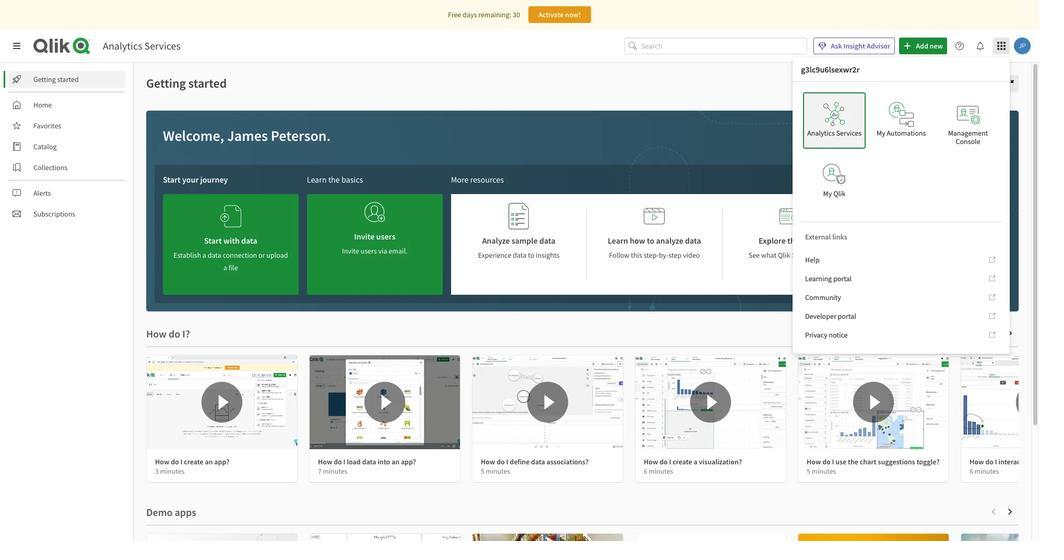 Task type: vqa. For each thing, say whether or not it's contained in the screenshot.
origin
no



Task type: describe. For each thing, give the bounding box(es) containing it.
started inside welcome, james peterson. main content
[[189, 75, 227, 91]]

6 inside how do i create a visualization? 6 minutes
[[644, 468, 648, 477]]

catalog
[[33, 142, 57, 152]]

console
[[956, 137, 981, 146]]

data for analyze sample data
[[513, 251, 527, 260]]

an inside "how do i create an app? 3 minutes"
[[205, 458, 213, 467]]

ask
[[831, 41, 843, 51]]

6 inside how do i interact with  6 minutes
[[970, 468, 974, 477]]

create for an
[[184, 458, 204, 467]]

getting inside the navigation pane element
[[33, 75, 56, 84]]

catalog link
[[8, 138, 125, 155]]

how do i define data associations? image
[[473, 356, 623, 450]]

james
[[227, 126, 268, 145]]

qlik inside button
[[834, 189, 846, 199]]

experience
[[478, 251, 512, 260]]

searchbar element
[[625, 37, 808, 55]]

alerts link
[[8, 185, 125, 202]]

my qlik
[[824, 189, 846, 199]]

management console
[[949, 129, 989, 146]]

data for learn how to analyze data
[[686, 236, 702, 246]]

minutes inside how do i create a visualization? 6 minutes
[[649, 468, 674, 477]]

via
[[379, 247, 387, 256]]

sample
[[512, 236, 538, 246]]

follow
[[609, 251, 630, 260]]

how for how do i interact with 
[[970, 458, 985, 467]]

how do i use the chart suggestions toggle? element
[[807, 458, 940, 467]]

activate
[[539, 10, 564, 19]]

insights
[[536, 251, 560, 260]]

analyze sample data image
[[509, 203, 530, 230]]

interact
[[999, 458, 1024, 467]]

how for how do i use the chart suggestions toggle?
[[807, 458, 822, 467]]

how do i load data into an app? image
[[310, 356, 460, 450]]

the for learn
[[328, 175, 340, 185]]

load
[[347, 458, 361, 467]]

chart
[[860, 458, 877, 467]]

0 vertical spatial invite
[[354, 231, 375, 242]]

analyze
[[657, 236, 684, 246]]

automations
[[887, 129, 927, 138]]

by-
[[659, 251, 669, 260]]

analytics inside button
[[808, 129, 835, 138]]

create for a
[[673, 458, 693, 467]]

the inside the how do i use the chart suggestions toggle? 5 minutes
[[849, 458, 859, 467]]

start your journey
[[163, 175, 228, 185]]

define
[[510, 458, 530, 467]]

step-
[[644, 251, 659, 260]]

welcome, james peterson.
[[163, 126, 331, 145]]

sense
[[792, 251, 810, 260]]

do inside explore the demo see what qlik sense can do
[[824, 251, 832, 260]]

peterson.
[[271, 126, 331, 145]]

app? inside how do i load data into an app? 7 minutes
[[401, 458, 416, 467]]

into
[[378, 458, 390, 467]]

portal for developer portal
[[838, 312, 857, 321]]

minutes inside "how do i create an app? 3 minutes"
[[160, 468, 185, 477]]

do for how do i create a visualization?
[[660, 458, 668, 467]]

qlik inside explore the demo see what qlik sense can do
[[778, 251, 791, 260]]

i for how do i load data into an app?
[[344, 458, 346, 467]]

privacy
[[806, 331, 828, 340]]

email.
[[389, 247, 408, 256]]

learn how to analyze data follow this step-by-step video
[[608, 236, 702, 260]]

my automations button
[[871, 92, 933, 149]]

favorites link
[[8, 118, 125, 134]]

how do i load data into an app? 7 minutes
[[318, 458, 416, 477]]

learn the basics
[[307, 175, 363, 185]]

favorites
[[33, 121, 61, 131]]

what
[[762, 251, 777, 260]]

how for how do i create a visualization?
[[644, 458, 659, 467]]

my automations
[[877, 129, 927, 138]]

home link
[[8, 97, 125, 113]]

how do i create a visualization? image
[[636, 356, 786, 450]]

a
[[694, 458, 698, 467]]

i for how do i create a visualization?
[[670, 458, 672, 467]]

privacy notice
[[806, 331, 848, 340]]

learning
[[806, 274, 832, 284]]

free days remaining: 30
[[448, 10, 520, 19]]

do for how do i interact with 
[[986, 458, 994, 467]]

7
[[318, 468, 322, 477]]

external links
[[806, 233, 848, 242]]

how do i create an app? image
[[147, 356, 297, 450]]

notice
[[829, 331, 848, 340]]

analyze sample data experience data to insights
[[478, 236, 560, 260]]

getting started link
[[8, 71, 125, 88]]

learning portal
[[806, 274, 852, 284]]

collections
[[33, 163, 68, 172]]

getting started inside welcome, james peterson. main content
[[146, 75, 227, 91]]

explore
[[759, 236, 786, 246]]

see
[[749, 251, 760, 260]]

ask insight advisor button
[[814, 38, 896, 54]]

Search text field
[[642, 37, 808, 55]]

collections link
[[8, 159, 125, 176]]

how
[[630, 236, 646, 246]]

navigation pane element
[[0, 67, 133, 227]]

advisor
[[867, 41, 891, 51]]

how do i use the chart suggestions toggle? 5 minutes
[[807, 458, 940, 477]]

resources
[[471, 175, 504, 185]]

0 horizontal spatial analytics
[[103, 39, 142, 52]]

how do i create a visualization? 6 minutes
[[644, 458, 742, 477]]

getting started inside getting started link
[[33, 75, 79, 84]]

now!
[[566, 10, 581, 19]]

minutes inside how do i interact with  6 minutes
[[975, 468, 1000, 477]]

how do i create an app? element
[[155, 458, 230, 467]]

my for my qlik
[[824, 189, 833, 199]]

1 vertical spatial users
[[361, 247, 377, 256]]

data for how do i load data into an app?
[[362, 458, 376, 467]]

learn for learn the basics
[[307, 175, 327, 185]]

data up insights
[[540, 236, 556, 246]]

data for how do i define data associations?
[[531, 458, 545, 467]]

how do i interact with visualizations? image
[[962, 356, 1040, 450]]

i for how do i create an app?
[[181, 458, 183, 467]]



Task type: locate. For each thing, give the bounding box(es) containing it.
2 horizontal spatial the
[[849, 458, 859, 467]]

data right define
[[531, 458, 545, 467]]

i inside how do i load data into an app? 7 minutes
[[344, 458, 346, 467]]

to
[[647, 236, 655, 246], [528, 251, 535, 260]]

learn left basics at the top left
[[307, 175, 327, 185]]

data left into
[[362, 458, 376, 467]]

to inside learn how to analyze data follow this step-by-step video
[[647, 236, 655, 246]]

1 horizontal spatial to
[[647, 236, 655, 246]]

days
[[463, 10, 477, 19]]

0 vertical spatial my
[[877, 129, 886, 138]]

management
[[949, 129, 989, 138]]

i inside "how do i create an app? 3 minutes"
[[181, 458, 183, 467]]

learn up "follow" on the top
[[608, 236, 629, 246]]

community
[[806, 293, 842, 303]]

how for how do i create an app?
[[155, 458, 169, 467]]

journey
[[200, 175, 228, 185]]

getting down analytics services element
[[146, 75, 186, 91]]

2 an from the left
[[392, 458, 400, 467]]

0 vertical spatial the
[[328, 175, 340, 185]]

learning portal link
[[802, 271, 1002, 287]]

use
[[836, 458, 847, 467]]

how do i create a visualization? element
[[644, 458, 742, 467]]

invite
[[354, 231, 375, 242], [342, 247, 359, 256]]

how up 7
[[318, 458, 333, 467]]

3 minutes from the left
[[486, 468, 511, 477]]

visualization?
[[699, 458, 742, 467]]

1 vertical spatial analytics
[[808, 129, 835, 138]]

how inside how do i interact with  6 minutes
[[970, 458, 985, 467]]

do for how do i load data into an app?
[[334, 458, 342, 467]]

1 horizontal spatial 6
[[970, 468, 974, 477]]

explore the demo see what qlik sense can do
[[749, 236, 832, 260]]

1 app? from the left
[[214, 458, 230, 467]]

minutes down how do i create a visualization? element
[[649, 468, 674, 477]]

the for explore
[[788, 236, 800, 246]]

i inside the how do i use the chart suggestions toggle? 5 minutes
[[833, 458, 835, 467]]

0 horizontal spatial app?
[[214, 458, 230, 467]]

0 vertical spatial analytics
[[103, 39, 142, 52]]

i inside how do i create a visualization? 6 minutes
[[670, 458, 672, 467]]

minutes down define
[[486, 468, 511, 477]]

0 horizontal spatial my
[[824, 189, 833, 199]]

remaining:
[[479, 10, 512, 19]]

1 horizontal spatial app?
[[401, 458, 416, 467]]

users left via on the left top
[[361, 247, 377, 256]]

the left basics at the top left
[[328, 175, 340, 185]]

1 horizontal spatial an
[[392, 458, 400, 467]]

0 horizontal spatial analytics services
[[103, 39, 181, 52]]

1 horizontal spatial services
[[837, 129, 862, 138]]

1 6 from the left
[[644, 468, 648, 477]]

how inside how do i define data associations? 5 minutes
[[481, 458, 496, 467]]

minutes down use
[[812, 468, 837, 477]]

portal
[[834, 274, 852, 284], [838, 312, 857, 321]]

how left define
[[481, 458, 496, 467]]

minutes down how do i interact with visualizations? element
[[975, 468, 1000, 477]]

create inside how do i create a visualization? 6 minutes
[[673, 458, 693, 467]]

0 vertical spatial portal
[[834, 274, 852, 284]]

the
[[328, 175, 340, 185], [788, 236, 800, 246], [849, 458, 859, 467]]

0 horizontal spatial getting
[[33, 75, 56, 84]]

6 down how do i interact with visualizations? element
[[970, 468, 974, 477]]

0 horizontal spatial getting started
[[33, 75, 79, 84]]

qlik right the what
[[778, 251, 791, 260]]

how do i use the chart suggestions toggle? image
[[799, 356, 949, 450]]

an
[[205, 458, 213, 467], [392, 458, 400, 467]]

6 i from the left
[[996, 458, 998, 467]]

do for how do i use the chart suggestions toggle?
[[823, 458, 831, 467]]

step
[[669, 251, 682, 260]]

insight
[[844, 41, 866, 51]]

activate now! link
[[529, 6, 591, 23]]

0 vertical spatial users
[[377, 231, 396, 242]]

how up 3
[[155, 458, 169, 467]]

how for how do i load data into an app?
[[318, 458, 333, 467]]

analytics services inside button
[[808, 129, 862, 138]]

the right use
[[849, 458, 859, 467]]

minutes inside how do i load data into an app? 7 minutes
[[323, 468, 348, 477]]

learn inside learn how to analyze data follow this step-by-step video
[[608, 236, 629, 246]]

1 how from the left
[[155, 458, 169, 467]]

video
[[684, 251, 700, 260]]

data down sample
[[513, 251, 527, 260]]

1 vertical spatial qlik
[[778, 251, 791, 260]]

6 minutes from the left
[[975, 468, 1000, 477]]

data inside learn how to analyze data follow this step-by-step video
[[686, 236, 702, 246]]

invite users image
[[365, 199, 385, 226]]

to down sample
[[528, 251, 535, 260]]

1 horizontal spatial started
[[189, 75, 227, 91]]

minutes right 7
[[323, 468, 348, 477]]

1 an from the left
[[205, 458, 213, 467]]

getting up home
[[33, 75, 56, 84]]

external
[[806, 233, 832, 242]]

developer portal link
[[802, 308, 1002, 325]]

analytics services element
[[103, 39, 181, 52]]

developer
[[806, 312, 837, 321]]

0 horizontal spatial the
[[328, 175, 340, 185]]

my left automations
[[877, 129, 886, 138]]

close sidebar menu image
[[13, 42, 21, 50]]

community link
[[802, 289, 1002, 306]]

do inside how do i load data into an app? 7 minutes
[[334, 458, 342, 467]]

basics
[[342, 175, 363, 185]]

0 vertical spatial analytics services
[[103, 39, 181, 52]]

do for how do i create an app?
[[171, 458, 179, 467]]

5 how from the left
[[807, 458, 822, 467]]

g3lc9u6lsexwr2r
[[802, 64, 860, 74]]

this
[[631, 251, 643, 260]]

1 horizontal spatial analytics
[[808, 129, 835, 138]]

5 i from the left
[[833, 458, 835, 467]]

more
[[451, 175, 469, 185]]

my
[[877, 129, 886, 138], [824, 189, 833, 199]]

the inside explore the demo see what qlik sense can do
[[788, 236, 800, 246]]

1 vertical spatial invite
[[342, 247, 359, 256]]

2 5 from the left
[[807, 468, 811, 477]]

i for how do i interact with 
[[996, 458, 998, 467]]

1 horizontal spatial learn
[[608, 236, 629, 246]]

analytics services
[[103, 39, 181, 52], [808, 129, 862, 138]]

5 inside how do i define data associations? 5 minutes
[[481, 468, 485, 477]]

1 horizontal spatial getting started
[[146, 75, 227, 91]]

how left use
[[807, 458, 822, 467]]

do inside the how do i use the chart suggestions toggle? 5 minutes
[[823, 458, 831, 467]]

0 horizontal spatial create
[[184, 458, 204, 467]]

6 down how do i create a visualization? element
[[644, 468, 648, 477]]

home
[[33, 100, 52, 110]]

1 horizontal spatial create
[[673, 458, 693, 467]]

explore the demo image
[[780, 203, 801, 230]]

5 inside the how do i use the chart suggestions toggle? 5 minutes
[[807, 468, 811, 477]]

minutes inside how do i define data associations? 5 minutes
[[486, 468, 511, 477]]

1 vertical spatial portal
[[838, 312, 857, 321]]

create inside "how do i create an app? 3 minutes"
[[184, 458, 204, 467]]

learn how to analyze data image
[[644, 203, 665, 230]]

1 horizontal spatial 5
[[807, 468, 811, 477]]

i for how do i define data associations?
[[507, 458, 509, 467]]

how inside how do i load data into an app? 7 minutes
[[318, 458, 333, 467]]

0 horizontal spatial 5
[[481, 468, 485, 477]]

subscriptions
[[33, 210, 75, 219]]

help link
[[802, 252, 1002, 269]]

1 horizontal spatial qlik
[[834, 189, 846, 199]]

5 minutes from the left
[[812, 468, 837, 477]]

to inside analyze sample data experience data to insights
[[528, 251, 535, 260]]

the up sense
[[788, 236, 800, 246]]

started inside the navigation pane element
[[57, 75, 79, 84]]

learn for learn how to analyze data follow this step-by-step video
[[608, 236, 629, 246]]

your
[[182, 175, 199, 185]]

0 vertical spatial qlik
[[834, 189, 846, 199]]

minutes inside the how do i use the chart suggestions toggle? 5 minutes
[[812, 468, 837, 477]]

how do i create an app? 3 minutes
[[155, 458, 230, 477]]

how do i interact with visualizations? element
[[970, 458, 1040, 467]]

services
[[144, 39, 181, 52], [837, 129, 862, 138]]

to right how
[[647, 236, 655, 246]]

0 horizontal spatial qlik
[[778, 251, 791, 260]]

my inside my automations button
[[877, 129, 886, 138]]

analytics services button
[[804, 92, 866, 149]]

free
[[448, 10, 462, 19]]

my up the "external links"
[[824, 189, 833, 199]]

how for how do i define data associations?
[[481, 458, 496, 467]]

0 vertical spatial to
[[647, 236, 655, 246]]

demo
[[802, 236, 822, 246]]

do inside how do i define data associations? 5 minutes
[[497, 458, 505, 467]]

1 vertical spatial the
[[788, 236, 800, 246]]

2 app? from the left
[[401, 458, 416, 467]]

1 vertical spatial learn
[[608, 236, 629, 246]]

portal up notice at right bottom
[[838, 312, 857, 321]]

how inside how do i create a visualization? 6 minutes
[[644, 458, 659, 467]]

ask insight advisor
[[831, 41, 891, 51]]

my inside my qlik button
[[824, 189, 833, 199]]

create
[[184, 458, 204, 467], [673, 458, 693, 467]]

invite left via on the left top
[[342, 247, 359, 256]]

privacy notice link
[[802, 327, 1002, 344]]

subscriptions link
[[8, 206, 125, 223]]

an inside how do i load data into an app? 7 minutes
[[392, 458, 400, 467]]

learn
[[307, 175, 327, 185], [608, 236, 629, 246]]

portal for learning portal
[[834, 274, 852, 284]]

my for my automations
[[877, 129, 886, 138]]

3
[[155, 468, 159, 477]]

1 horizontal spatial getting
[[146, 75, 186, 91]]

0 horizontal spatial 6
[[644, 468, 648, 477]]

how inside "how do i create an app? 3 minutes"
[[155, 458, 169, 467]]

6 how from the left
[[970, 458, 985, 467]]

management console button
[[937, 92, 1000, 149]]

qlik up links
[[834, 189, 846, 199]]

how do i load data into an app? element
[[318, 458, 416, 467]]

30
[[513, 10, 520, 19]]

1 vertical spatial services
[[837, 129, 862, 138]]

i inside how do i define data associations? 5 minutes
[[507, 458, 509, 467]]

0 vertical spatial services
[[144, 39, 181, 52]]

do inside how do i create a visualization? 6 minutes
[[660, 458, 668, 467]]

1 horizontal spatial the
[[788, 236, 800, 246]]

minutes right 3
[[160, 468, 185, 477]]

how inside the how do i use the chart suggestions toggle? 5 minutes
[[807, 458, 822, 467]]

1 minutes from the left
[[160, 468, 185, 477]]

1 vertical spatial my
[[824, 189, 833, 199]]

2 vertical spatial the
[[849, 458, 859, 467]]

users up via on the left top
[[377, 231, 396, 242]]

invite users invite users via email.
[[342, 231, 408, 256]]

suggestions
[[879, 458, 916, 467]]

2 create from the left
[[673, 458, 693, 467]]

0 horizontal spatial learn
[[307, 175, 327, 185]]

with
[[1025, 458, 1039, 467]]

data inside how do i load data into an app? 7 minutes
[[362, 458, 376, 467]]

qlik
[[834, 189, 846, 199], [778, 251, 791, 260]]

do inside how do i interact with  6 minutes
[[986, 458, 994, 467]]

can
[[812, 251, 823, 260]]

i inside how do i interact with  6 minutes
[[996, 458, 998, 467]]

start
[[163, 175, 181, 185]]

how left a
[[644, 458, 659, 467]]

getting inside welcome, james peterson. main content
[[146, 75, 186, 91]]

1 vertical spatial to
[[528, 251, 535, 260]]

how left interact at the right bottom of page
[[970, 458, 985, 467]]

0 horizontal spatial services
[[144, 39, 181, 52]]

developer portal
[[806, 312, 857, 321]]

activate now!
[[539, 10, 581, 19]]

minutes
[[160, 468, 185, 477], [323, 468, 348, 477], [486, 468, 511, 477], [649, 468, 674, 477], [812, 468, 837, 477], [975, 468, 1000, 477]]

2 minutes from the left
[[323, 468, 348, 477]]

1 i from the left
[[181, 458, 183, 467]]

0 horizontal spatial to
[[528, 251, 535, 260]]

analytics
[[103, 39, 142, 52], [808, 129, 835, 138]]

do
[[824, 251, 832, 260], [171, 458, 179, 467], [334, 458, 342, 467], [497, 458, 505, 467], [660, 458, 668, 467], [823, 458, 831, 467], [986, 458, 994, 467]]

4 how from the left
[[644, 458, 659, 467]]

invite down invite users image
[[354, 231, 375, 242]]

1 horizontal spatial my
[[877, 129, 886, 138]]

alerts
[[33, 189, 51, 198]]

links
[[833, 233, 848, 242]]

data inside how do i define data associations? 5 minutes
[[531, 458, 545, 467]]

services inside button
[[837, 129, 862, 138]]

2 how from the left
[[318, 458, 333, 467]]

app? inside "how do i create an app? 3 minutes"
[[214, 458, 230, 467]]

3 i from the left
[[507, 458, 509, 467]]

users
[[377, 231, 396, 242], [361, 247, 377, 256]]

data up video
[[686, 236, 702, 246]]

3 how from the left
[[481, 458, 496, 467]]

2 6 from the left
[[970, 468, 974, 477]]

portal right learning
[[834, 274, 852, 284]]

0 horizontal spatial an
[[205, 458, 213, 467]]

more resources
[[451, 175, 504, 185]]

how do i interact with  6 minutes
[[970, 458, 1040, 477]]

how do i define data associations? element
[[481, 458, 589, 467]]

2 i from the left
[[344, 458, 346, 467]]

1 horizontal spatial analytics services
[[808, 129, 862, 138]]

getting started
[[33, 75, 79, 84], [146, 75, 227, 91]]

4 i from the left
[[670, 458, 672, 467]]

analyze
[[483, 236, 510, 246]]

my qlik button
[[804, 153, 866, 210]]

1 create from the left
[[184, 458, 204, 467]]

6
[[644, 468, 648, 477], [970, 468, 974, 477]]

4 minutes from the left
[[649, 468, 674, 477]]

getting
[[33, 75, 56, 84], [146, 75, 186, 91]]

do for how do i define data associations?
[[497, 458, 505, 467]]

help
[[806, 256, 820, 265]]

1 5 from the left
[[481, 468, 485, 477]]

welcome, james peterson. main content
[[134, 63, 1040, 542]]

how do i define data associations? 5 minutes
[[481, 458, 589, 477]]

0 vertical spatial learn
[[307, 175, 327, 185]]

i for how do i use the chart suggestions toggle?
[[833, 458, 835, 467]]

do inside "how do i create an app? 3 minutes"
[[171, 458, 179, 467]]

1 vertical spatial analytics services
[[808, 129, 862, 138]]

data
[[540, 236, 556, 246], [686, 236, 702, 246], [513, 251, 527, 260], [362, 458, 376, 467], [531, 458, 545, 467]]

0 horizontal spatial started
[[57, 75, 79, 84]]

toggle?
[[917, 458, 940, 467]]

5
[[481, 468, 485, 477], [807, 468, 811, 477]]

hide welcome image
[[1007, 79, 1015, 88]]



